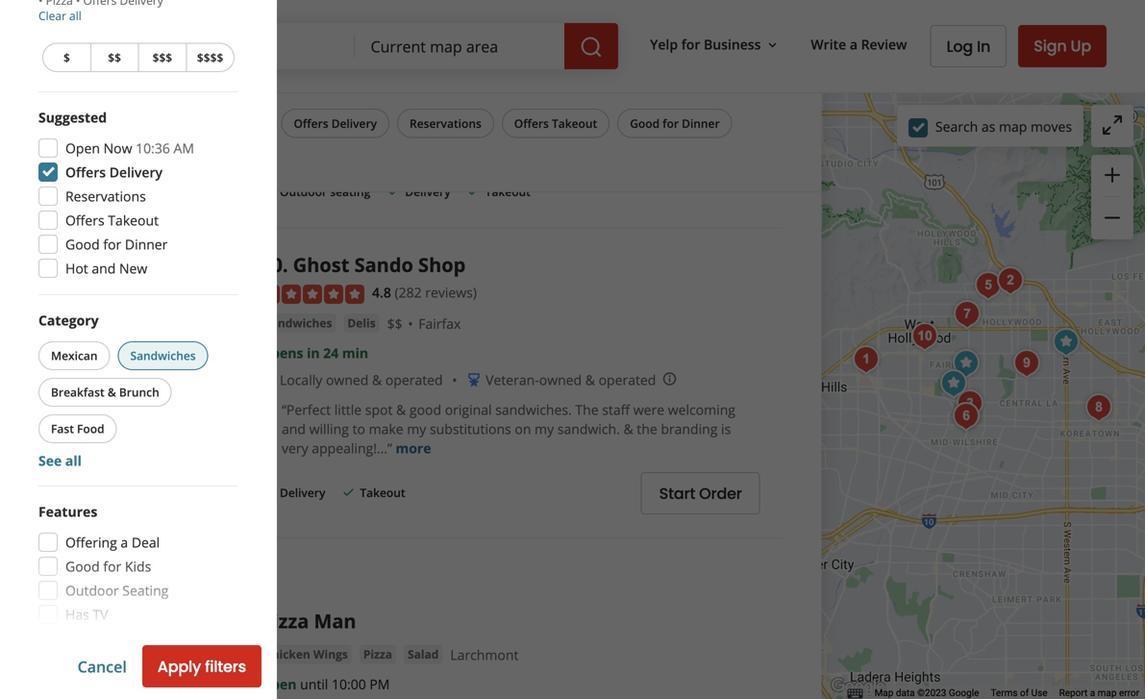 Task type: describe. For each thing, give the bounding box(es) containing it.
a left "tuesday"
[[378, 108, 386, 127]]

next image
[[207, 684, 230, 699]]

mexican button
[[38, 342, 110, 370]]

min inside '"came here on a tuesday at 1:30pm and it was packed. however, only waited 10 min for a table. staff was very friendly. we all got the green juice which was…"'
[[346, 127, 370, 146]]

open for "came here on a tuesday at 1:30pm and it was packed. however, only waited 10 min for a table. staff was very friendly. we all got the green juice which was…"
[[261, 81, 297, 100]]

10 inside '"came here on a tuesday at 1:30pm and it was packed. however, only waited 10 min for a table. staff was very friendly. we all got the green juice which was…"'
[[327, 127, 343, 146]]

(282
[[395, 283, 422, 302]]

is
[[722, 420, 731, 438]]

sandwich.
[[558, 420, 620, 438]]

10 . ghost sando shop
[[261, 251, 466, 278]]

sandwiches inside 'group'
[[130, 348, 196, 364]]

10:36
[[136, 139, 170, 157]]

little
[[335, 401, 362, 419]]

all button
[[42, 109, 105, 139]]

pm for leftmost 'pizza man' image
[[370, 675, 390, 693]]

offers delivery inside 'group'
[[65, 163, 163, 181]]

previous image for 4.1
[[69, 66, 92, 89]]

sponsored result
[[38, 554, 173, 576]]

veteran-owned & operated
[[486, 371, 656, 389]]

terms of use
[[991, 687, 1048, 699]]

1 horizontal spatial 16 checkmark v2 image
[[466, 184, 482, 199]]

chicken wings button
[[261, 645, 352, 664]]

delis link
[[344, 313, 380, 333]]

operated for locally owned & operated
[[386, 371, 443, 389]]

mexican
[[51, 348, 98, 364]]

next image for 4.8 (282 reviews)
[[207, 328, 230, 351]]

good for dinner inside 'group'
[[65, 235, 168, 254]]

1 vertical spatial was
[[477, 127, 502, 146]]

a for report a map error
[[1091, 687, 1096, 699]]

man
[[314, 608, 356, 634]]

$
[[63, 50, 70, 65]]

cocktail
[[500, 52, 547, 68]]

staff
[[602, 401, 630, 419]]

1 vertical spatial min
[[342, 344, 369, 362]]

neighborhoods
[[38, 681, 142, 699]]

search image
[[580, 36, 603, 59]]

all for clear all
[[69, 8, 82, 24]]

republique image
[[951, 385, 990, 423]]

outdoor for outdoor seating
[[280, 184, 327, 200]]

reviews) for 4.1 (448 reviews)
[[426, 21, 477, 39]]

windsor
[[618, 52, 671, 70]]

report
[[1060, 687, 1088, 699]]

1 my from the left
[[407, 420, 427, 438]]

$$$$
[[197, 50, 224, 65]]

for inside '"came here on a tuesday at 1:30pm and it was packed. however, only waited 10 min for a table. staff was very friendly. we all got the green juice which was…"'
[[374, 127, 392, 146]]

a for write a review
[[850, 35, 858, 53]]

4.8 star rating image
[[261, 285, 365, 304]]

apply
[[158, 656, 201, 678]]

& up spot
[[372, 371, 382, 389]]

$$ for 4.1 (448 reviews)
[[587, 52, 602, 70]]

reservations inside 'group'
[[65, 187, 146, 205]]

features
[[38, 503, 97, 521]]

opens in 24 min
[[261, 344, 369, 362]]

error
[[1120, 687, 1140, 699]]

was…"
[[322, 147, 362, 165]]

deal
[[132, 533, 160, 552]]

1 vertical spatial sandwiches button
[[118, 342, 208, 370]]

very inside '"came here on a tuesday at 1:30pm and it was packed. however, only waited 10 min for a table. staff was very friendly. we all got the green juice which was…"'
[[505, 127, 532, 146]]

zoom in image
[[1102, 164, 1125, 187]]

pm for great white image
[[370, 81, 390, 100]]

takeout inside button
[[552, 115, 598, 131]]

& up the
[[586, 371, 595, 389]]

(new)
[[323, 52, 357, 68]]

and inside '"came here on a tuesday at 1:30pm and it was packed. however, only waited 10 min for a table. staff was very friendly. we all got the green juice which was…"'
[[512, 108, 536, 127]]

breakfast & brunch inside 'group'
[[51, 384, 159, 400]]

reviews) for 4.8 (282 reviews)
[[426, 283, 477, 302]]

starbucks image
[[947, 344, 986, 383]]

fast food
[[51, 421, 104, 437]]

apply filters button
[[142, 646, 262, 688]]

0 horizontal spatial pizza man image
[[62, 608, 238, 699]]

hot and new button
[[42, 147, 140, 176]]

expand map image
[[1102, 113, 1125, 137]]

am
[[174, 139, 194, 157]]

$$$ button
[[138, 43, 186, 72]]

see all
[[38, 452, 82, 470]]

0 horizontal spatial 16 checkmark v2 image
[[341, 485, 356, 500]]

delis button
[[344, 313, 380, 333]]

square
[[674, 52, 719, 70]]

has
[[65, 606, 89, 624]]

until for next icon
[[300, 675, 328, 693]]

apply filters
[[158, 656, 246, 678]]

4.1
[[372, 21, 391, 39]]

clear all link
[[38, 8, 82, 24]]

& right spot
[[396, 401, 406, 419]]

until for previous icon corresponding to 4.1
[[300, 81, 328, 100]]

new inside 'group'
[[119, 259, 147, 278]]

here
[[326, 108, 355, 127]]

clear
[[38, 8, 66, 24]]

cocktail bars link
[[496, 51, 579, 70]]

search
[[936, 117, 979, 135]]

hot and new inside 'group'
[[65, 259, 147, 278]]

a left table.
[[396, 127, 403, 146]]

group containing features
[[38, 502, 239, 648]]

larchmont
[[451, 646, 519, 664]]

cancel button
[[78, 656, 127, 677]]

previous image for 4.8
[[69, 328, 92, 351]]

friendly.
[[535, 127, 587, 146]]

1 horizontal spatial was
[[551, 108, 575, 127]]

offers delivery inside offers delivery button
[[294, 115, 377, 131]]

see
[[38, 452, 62, 470]]

write
[[811, 35, 847, 53]]

great white image
[[1008, 344, 1047, 383]]

category
[[38, 311, 99, 330]]

map for error
[[1098, 687, 1117, 699]]

cocktail bars button
[[496, 51, 579, 70]]

"came
[[282, 108, 323, 127]]

open for offers delivery
[[65, 139, 100, 157]]

pizza for pizza man
[[261, 608, 309, 634]]

hot inside button
[[55, 153, 75, 169]]

open now 10:36 am
[[65, 139, 194, 157]]

offers delivery button
[[281, 109, 390, 138]]

in
[[977, 36, 991, 57]]

16 filter v2 image
[[55, 117, 70, 132]]

kfc image
[[935, 365, 973, 403]]

american (new) button
[[261, 51, 361, 70]]

write a review link
[[804, 27, 915, 62]]

ghost sando shop link
[[293, 251, 466, 278]]

delis
[[348, 315, 376, 331]]

kids
[[125, 558, 151, 576]]

cancel
[[78, 656, 127, 677]]

reservations inside button
[[410, 115, 482, 131]]

2 vertical spatial open
[[261, 675, 297, 693]]

2 my from the left
[[535, 420, 554, 438]]

1 horizontal spatial sandwiches button
[[261, 313, 336, 333]]

met him at a bar image
[[947, 397, 986, 436]]

terms of use link
[[991, 687, 1048, 699]]

branding
[[661, 420, 718, 438]]

$$ inside $$ button
[[108, 50, 121, 65]]

start order
[[660, 483, 742, 504]]

breakfast for the top breakfast & brunch button
[[372, 52, 428, 68]]

staff
[[445, 127, 474, 146]]

delivery down appealing!…"
[[280, 485, 326, 501]]

order
[[700, 483, 742, 504]]

new inside button
[[102, 153, 127, 169]]

offers takeout inside the offers takeout button
[[515, 115, 598, 131]]

the inside '"came here on a tuesday at 1:30pm and it was packed. however, only waited 10 min for a table. staff was very friendly. we all got the green juice which was…"'
[[655, 127, 676, 146]]

locally owned & operated
[[280, 371, 443, 389]]

ghost sando shop image
[[62, 251, 238, 428]]

10:00 for third "slideshow" element from the top
[[332, 675, 366, 693]]

©2023
[[918, 687, 947, 699]]

review
[[862, 35, 908, 53]]

at
[[445, 108, 457, 127]]

$$ for 4.8 (282 reviews)
[[387, 314, 403, 333]]

for inside filters group
[[663, 115, 679, 131]]

wings
[[314, 646, 348, 662]]

1 open until 10:00 pm from the top
[[261, 81, 390, 100]]

start order link
[[641, 472, 761, 515]]

met her at a bar image
[[948, 396, 987, 435]]

16 veteran owned v2 image
[[467, 372, 482, 388]]

all for see all
[[65, 452, 82, 470]]

willing
[[309, 420, 349, 438]]

"perfect little spot & good original sandwiches. the staff were welcoming and willing to make my substitutions on my sandwich. & the branding is very appealing!…"
[[282, 401, 736, 457]]

.
[[283, 251, 288, 278]]

& down 4.1 (448 reviews)
[[431, 52, 440, 68]]

very inside '"perfect little spot & good original sandwiches. the staff were welcoming and willing to make my substitutions on my sandwich. & the branding is very appealing!…"'
[[282, 439, 308, 457]]



Task type: vqa. For each thing, say whether or not it's contained in the screenshot.
first the 16 speech v2 ICON from the bottom of the page
no



Task type: locate. For each thing, give the bounding box(es) containing it.
4.8
[[372, 283, 391, 302]]

veteran-
[[486, 371, 539, 389]]

pizza inside button
[[363, 646, 392, 662]]

0 horizontal spatial my
[[407, 420, 427, 438]]

good for dinner inside button
[[630, 115, 720, 131]]

2 open until 10:00 pm from the top
[[261, 675, 390, 693]]

for right yelp
[[682, 35, 701, 53]]

0 horizontal spatial outdoor
[[65, 582, 119, 600]]

outdoor down which
[[280, 184, 327, 200]]

1 vertical spatial outdoor
[[65, 582, 119, 600]]

1 vertical spatial next image
[[207, 328, 230, 351]]

next image
[[207, 66, 230, 89], [207, 328, 230, 351]]

good for dinner
[[630, 115, 720, 131], [65, 235, 168, 254]]

was up friendly.
[[551, 108, 575, 127]]

& down staff
[[624, 420, 634, 438]]

& up fast food button
[[108, 384, 116, 400]]

hot and new inside button
[[55, 153, 127, 169]]

previous image down $
[[69, 66, 92, 89]]

reservations
[[410, 115, 482, 131], [65, 187, 146, 205]]

1 horizontal spatial brunch
[[443, 52, 485, 68]]

ghost sando shop image
[[906, 317, 945, 356]]

0 vertical spatial breakfast & brunch
[[372, 52, 485, 68]]

outdoor up 'has tv'
[[65, 582, 119, 600]]

delivery inside button
[[332, 115, 377, 131]]

breakfast & brunch inside breakfast & brunch link
[[372, 52, 485, 68]]

breakfast & brunch up the food
[[51, 384, 159, 400]]

1 horizontal spatial good for dinner
[[630, 115, 720, 131]]

"came here on a tuesday at 1:30pm and it was packed. however, only waited 10 min for a table. staff was very friendly. we all got the green juice which was…"
[[282, 108, 748, 165]]

outdoor seating
[[65, 582, 169, 600]]

takeout right 'it'
[[552, 115, 598, 131]]

my down 'sandwiches.'
[[535, 420, 554, 438]]

open down chicken
[[261, 675, 297, 693]]

1 vertical spatial hot and new
[[65, 259, 147, 278]]

group containing category
[[35, 311, 239, 470]]

0 horizontal spatial pizza
[[261, 608, 309, 634]]

great white image
[[62, 0, 238, 165]]

for
[[682, 35, 701, 53], [663, 115, 679, 131], [374, 127, 392, 146], [103, 235, 121, 254], [103, 558, 121, 576]]

offers
[[294, 115, 329, 131], [515, 115, 549, 131], [65, 163, 106, 181], [65, 211, 105, 229]]

pizza left salad
[[363, 646, 392, 662]]

until up "came
[[300, 81, 328, 100]]

1 previous image from the top
[[69, 66, 92, 89]]

1 10:00 from the top
[[332, 81, 366, 100]]

2 until from the top
[[300, 675, 328, 693]]

1 vertical spatial very
[[282, 439, 308, 457]]

and up category
[[92, 259, 116, 278]]

and down "perfect
[[282, 420, 306, 438]]

0 vertical spatial 10:00
[[332, 81, 366, 100]]

offers takeout inside 'group'
[[65, 211, 159, 229]]

2 horizontal spatial $$
[[587, 52, 602, 70]]

16 checkmark v2 image
[[386, 184, 401, 199]]

breakfast & brunch link
[[368, 51, 489, 70]]

good inside button
[[630, 115, 660, 131]]

sponsored
[[38, 554, 122, 576]]

delivery up was…"
[[332, 115, 377, 131]]

good down offering at the bottom of the page
[[65, 558, 100, 576]]

0 vertical spatial previous image
[[69, 66, 92, 89]]

and left 'it'
[[512, 108, 536, 127]]

for down offering a deal
[[103, 558, 121, 576]]

granville image
[[847, 341, 886, 379]]

operated up staff
[[599, 371, 656, 389]]

0 vertical spatial new
[[102, 153, 127, 169]]

0 vertical spatial hot
[[55, 153, 75, 169]]

0 vertical spatial good
[[630, 115, 660, 131]]

a right write
[[850, 35, 858, 53]]

1 horizontal spatial offers delivery
[[294, 115, 377, 131]]

1 horizontal spatial offers takeout
[[515, 115, 598, 131]]

1 operated from the left
[[386, 371, 443, 389]]

spot
[[365, 401, 393, 419]]

1 horizontal spatial pizza man image
[[1048, 323, 1086, 362]]

breakfast & brunch button up the food
[[38, 378, 172, 407]]

sandwiches button down 4.8 star rating image
[[261, 313, 336, 333]]

fast food button
[[38, 415, 117, 444]]

log in link
[[931, 25, 1007, 67]]

2 next image from the top
[[207, 328, 230, 351]]

24
[[323, 344, 339, 362]]

sign up
[[1034, 35, 1092, 57]]

up
[[1071, 35, 1092, 57]]

open until 10:00 pm down wings
[[261, 675, 390, 693]]

1 vertical spatial open until 10:00 pm
[[261, 675, 390, 693]]

None search field
[[146, 23, 622, 69]]

10 left ghost
[[261, 251, 283, 278]]

10:00 up here
[[332, 81, 366, 100]]

2 10:00 from the top
[[332, 675, 366, 693]]

open
[[261, 81, 297, 100], [65, 139, 100, 157], [261, 675, 297, 693]]

owned up the
[[539, 371, 582, 389]]

open inside 'group'
[[65, 139, 100, 157]]

hot down 16 filter v2 icon
[[55, 153, 75, 169]]

previous image
[[69, 66, 92, 89], [69, 328, 92, 351]]

hot inside 'group'
[[65, 259, 88, 278]]

0 vertical spatial next image
[[207, 66, 230, 89]]

outdoor inside 'group'
[[65, 582, 119, 600]]

2 owned from the left
[[539, 371, 582, 389]]

has tv
[[65, 606, 108, 624]]

juice
[[719, 127, 748, 146]]

good up category
[[65, 235, 100, 254]]

zoom out image
[[1102, 206, 1125, 229]]

map left error
[[1098, 687, 1117, 699]]

1 vertical spatial 16 checkmark v2 image
[[341, 485, 356, 500]]

0 horizontal spatial owned
[[326, 371, 369, 389]]

group
[[38, 108, 239, 279], [1092, 155, 1134, 240], [35, 311, 239, 470], [38, 502, 239, 648]]

1 horizontal spatial reservations
[[410, 115, 482, 131]]

0 vertical spatial offers takeout
[[515, 115, 598, 131]]

sign up link
[[1019, 25, 1107, 67]]

on right here
[[359, 108, 375, 127]]

slideshow element for 4.8
[[62, 251, 238, 428]]

10:00 down wings
[[332, 675, 366, 693]]

0 vertical spatial brunch
[[443, 52, 485, 68]]

offers up which
[[294, 115, 329, 131]]

offers down hot and new button on the left of page
[[65, 211, 105, 229]]

0 horizontal spatial reservations
[[65, 187, 146, 205]]

operated
[[386, 371, 443, 389], [599, 371, 656, 389]]

1 vertical spatial reviews)
[[426, 283, 477, 302]]

offers down now
[[65, 163, 106, 181]]

takeout inside 'group'
[[108, 211, 159, 229]]

0 vertical spatial all
[[69, 8, 82, 24]]

1 next image from the top
[[207, 66, 230, 89]]

slideshow element
[[62, 0, 238, 165], [62, 251, 238, 428], [62, 608, 238, 699]]

hot up category
[[65, 259, 88, 278]]

map right as
[[1000, 117, 1028, 135]]

result
[[125, 554, 173, 576]]

0 horizontal spatial brunch
[[119, 384, 159, 400]]

yelp for business
[[650, 35, 761, 53]]

owned up little
[[326, 371, 369, 389]]

chicken wings link
[[261, 645, 352, 664]]

1 pm from the top
[[370, 81, 390, 100]]

a inside 'group'
[[121, 533, 128, 552]]

good right packed.
[[630, 115, 660, 131]]

a right report
[[1091, 687, 1096, 699]]

1 vertical spatial sandwiches
[[130, 348, 196, 364]]

0 horizontal spatial breakfast & brunch
[[51, 384, 159, 400]]

and left now
[[78, 153, 99, 169]]

write a review
[[811, 35, 908, 53]]

3 slideshow element from the top
[[62, 608, 238, 699]]

very down 1:30pm
[[505, 127, 532, 146]]

pizza up chicken
[[261, 608, 309, 634]]

pm up "tuesday"
[[370, 81, 390, 100]]

1 vertical spatial offers takeout
[[65, 211, 159, 229]]

all
[[69, 8, 82, 24], [614, 127, 628, 146], [65, 452, 82, 470]]

on down 'sandwiches.'
[[515, 420, 531, 438]]

all inside 'group'
[[65, 452, 82, 470]]

$$ button
[[90, 43, 138, 72]]

offers right 1:30pm
[[515, 115, 549, 131]]

until down "chicken wings" button at the bottom left of page
[[300, 675, 328, 693]]

0 vertical spatial breakfast & brunch button
[[368, 51, 489, 70]]

1 horizontal spatial breakfast & brunch button
[[368, 51, 489, 70]]

the down however,
[[655, 127, 676, 146]]

1 until from the top
[[300, 81, 328, 100]]

0 vertical spatial was
[[551, 108, 575, 127]]

1 horizontal spatial very
[[505, 127, 532, 146]]

green
[[679, 127, 716, 146]]

shop
[[419, 251, 466, 278]]

make
[[369, 420, 404, 438]]

pm down pizza button
[[370, 675, 390, 693]]

tuesday
[[389, 108, 442, 127]]

0 horizontal spatial on
[[359, 108, 375, 127]]

reviews) up breakfast & brunch link
[[426, 21, 477, 39]]

reviews) down shop
[[426, 283, 477, 302]]

on inside '"perfect little spot & good original sandwiches. the staff were welcoming and willing to make my substitutions on my sandwich. & the branding is very appealing!…"'
[[515, 420, 531, 438]]

1 horizontal spatial sandwiches
[[265, 315, 332, 331]]

1 vertical spatial open
[[65, 139, 100, 157]]

moves
[[1031, 117, 1073, 135]]

0 horizontal spatial sandwiches button
[[118, 342, 208, 370]]

owned for locally
[[326, 371, 369, 389]]

until
[[300, 81, 328, 100], [300, 675, 328, 693]]

2 slideshow element from the top
[[62, 251, 238, 428]]

for down "tuesday"
[[374, 127, 392, 146]]

0 vertical spatial dinner
[[682, 115, 720, 131]]

min up was…"
[[346, 127, 370, 146]]

for down hot and new button on the left of page
[[103, 235, 121, 254]]

sign
[[1034, 35, 1067, 57]]

brunch
[[443, 52, 485, 68], [119, 384, 159, 400]]

map
[[875, 687, 894, 699]]

1 horizontal spatial dinner
[[682, 115, 720, 131]]

0 vertical spatial outdoor
[[280, 184, 327, 200]]

offers delivery down now
[[65, 163, 163, 181]]

previous image up fast food at the bottom left
[[69, 328, 92, 351]]

keyboard shortcuts image
[[848, 689, 864, 699]]

16 checkmark v2 image
[[466, 184, 482, 199], [341, 485, 356, 500]]

16 checkmark v2 image down staff
[[466, 184, 482, 199]]

on inside '"came here on a tuesday at 1:30pm and it was packed. however, only waited 10 min for a table. staff was very friendly. we all got the green juice which was…"'
[[359, 108, 375, 127]]

reservations button
[[397, 109, 494, 138]]

sandwiches button right mexican button
[[118, 342, 208, 370]]

1 vertical spatial pizza man image
[[62, 608, 238, 699]]

1 horizontal spatial map
[[1098, 687, 1117, 699]]

next image down $$$$
[[207, 66, 230, 89]]

$$ right the "delis" button
[[387, 314, 403, 333]]

breakfast & brunch button down 4.1 (448 reviews)
[[368, 51, 489, 70]]

0 vertical spatial reviews)
[[426, 21, 477, 39]]

breakfast for left breakfast & brunch button
[[51, 384, 105, 400]]

$$$$ button
[[186, 43, 235, 72]]

original
[[445, 401, 492, 419]]

and inside button
[[78, 153, 99, 169]]

a for offering a deal
[[121, 533, 128, 552]]

0 horizontal spatial was
[[477, 127, 502, 146]]

next image for 4.1 (448 reviews)
[[207, 66, 230, 89]]

open until 10:00 pm up here
[[261, 81, 390, 100]]

0 horizontal spatial operated
[[386, 371, 443, 389]]

1 horizontal spatial operated
[[599, 371, 656, 389]]

1 reviews) from the top
[[426, 21, 477, 39]]

2 previous image from the top
[[69, 328, 92, 351]]

a left deal
[[121, 533, 128, 552]]

1 vertical spatial pizza
[[363, 646, 392, 662]]

pizza man link
[[261, 608, 356, 634]]

pizza for pizza
[[363, 646, 392, 662]]

1 vertical spatial 10
[[261, 251, 283, 278]]

american
[[265, 52, 320, 68]]

running goose image
[[992, 262, 1030, 300]]

0 vertical spatial the
[[655, 127, 676, 146]]

4.8 (282 reviews)
[[372, 283, 477, 302]]

1 vertical spatial dinner
[[125, 235, 168, 254]]

pizza man image inside 'map' region
[[1048, 323, 1086, 362]]

0 horizontal spatial offers takeout
[[65, 211, 159, 229]]

were
[[634, 401, 665, 419]]

0 horizontal spatial very
[[282, 439, 308, 457]]

takeout down '"came here on a tuesday at 1:30pm and it was packed. however, only waited 10 min for a table. staff was very friendly. we all got the green juice which was…"' at the top of the page
[[486, 184, 531, 200]]

breakfast & brunch button
[[368, 51, 489, 70], [38, 378, 172, 407]]

all right clear
[[69, 8, 82, 24]]

0 vertical spatial map
[[1000, 117, 1028, 135]]

in
[[307, 344, 320, 362]]

1 slideshow element from the top
[[62, 0, 238, 165]]

offers takeout
[[515, 115, 598, 131], [65, 211, 159, 229]]

takeout down open now 10:36 am
[[108, 211, 159, 229]]

0 vertical spatial pizza man image
[[1048, 323, 1086, 362]]

operated up good
[[386, 371, 443, 389]]

yelp
[[650, 35, 678, 53]]

0 vertical spatial 10
[[327, 127, 343, 146]]

the down were
[[637, 420, 658, 438]]

takeout down appealing!…"
[[360, 485, 406, 501]]

hot and new down all
[[55, 153, 127, 169]]

all right 'see'
[[65, 452, 82, 470]]

was
[[551, 108, 575, 127], [477, 127, 502, 146]]

takeout
[[552, 115, 598, 131], [486, 184, 531, 200], [108, 211, 159, 229], [360, 485, 406, 501]]

lan noodle image
[[948, 295, 987, 334]]

delivery right 16 checkmark v2 icon
[[405, 184, 451, 200]]

group containing suggested
[[38, 108, 239, 279]]

0 horizontal spatial dinner
[[125, 235, 168, 254]]

1 horizontal spatial outdoor
[[280, 184, 327, 200]]

google
[[949, 687, 980, 699]]

map for moves
[[1000, 117, 1028, 135]]

outdoor for outdoor seating
[[65, 582, 119, 600]]

min right 24
[[342, 344, 369, 362]]

0 horizontal spatial sandwiches
[[130, 348, 196, 364]]

1 vertical spatial good
[[65, 235, 100, 254]]

16 chevron down v2 image
[[765, 37, 781, 53]]

open down all
[[65, 139, 100, 157]]

$ button
[[42, 43, 90, 72]]

1 vertical spatial breakfast
[[51, 384, 105, 400]]

good for kids
[[65, 558, 151, 576]]

salad link
[[404, 645, 443, 664]]

delivery inside 'group'
[[109, 163, 163, 181]]

hot and new up category
[[65, 259, 147, 278]]

offering
[[65, 533, 117, 552]]

sando
[[355, 251, 414, 278]]

$$ right bars
[[587, 52, 602, 70]]

sandwiches down 4.8 star rating image
[[265, 315, 332, 331]]

packed.
[[579, 108, 628, 127]]

google image
[[827, 674, 891, 699]]

l'antica pizzeria da michele image
[[970, 266, 1008, 305]]

map region
[[598, 89, 1146, 699]]

0 vertical spatial breakfast
[[372, 52, 428, 68]]

all right we
[[614, 127, 628, 146]]

16 checkmark v2 image down appealing!…"
[[341, 485, 356, 500]]

1 vertical spatial all
[[614, 127, 628, 146]]

1 horizontal spatial breakfast & brunch
[[372, 52, 485, 68]]

1 vertical spatial reservations
[[65, 187, 146, 205]]

0 vertical spatial open until 10:00 pm
[[261, 81, 390, 100]]

2 pm from the top
[[370, 675, 390, 693]]

sandwiches inside sandwiches link
[[265, 315, 332, 331]]

welcoming
[[668, 401, 736, 419]]

chicken wings
[[265, 646, 348, 662]]

my up more link at the left bottom
[[407, 420, 427, 438]]

0 vertical spatial reservations
[[410, 115, 482, 131]]

10 down here
[[327, 127, 343, 146]]

0 vertical spatial pm
[[370, 81, 390, 100]]

0 vertical spatial hot and new
[[55, 153, 127, 169]]

1 vertical spatial map
[[1098, 687, 1117, 699]]

pm
[[370, 81, 390, 100], [370, 675, 390, 693]]

1 vertical spatial good for dinner
[[65, 235, 168, 254]]

open down american
[[261, 81, 297, 100]]

$$
[[108, 50, 121, 65], [587, 52, 602, 70], [387, 314, 403, 333]]

1 vertical spatial offers delivery
[[65, 163, 163, 181]]

info icon image
[[662, 371, 678, 387], [662, 371, 678, 387]]

0 horizontal spatial breakfast & brunch button
[[38, 378, 172, 407]]

american (new)
[[265, 52, 357, 68]]

sandwiches right mexican
[[130, 348, 196, 364]]

pizza man
[[261, 608, 356, 634]]

breakfast & brunch down 4.1 (448 reviews)
[[372, 52, 485, 68]]

filters group
[[38, 109, 737, 176]]

1 vertical spatial brunch
[[119, 384, 159, 400]]

sandwiches button
[[261, 313, 336, 333], [118, 342, 208, 370]]

and inside 'group'
[[92, 259, 116, 278]]

fairfax
[[419, 314, 461, 333]]

next image left opens
[[207, 328, 230, 351]]

1 horizontal spatial $$
[[387, 314, 403, 333]]

offers delivery up was…"
[[294, 115, 377, 131]]

slideshow element for 4.1
[[62, 0, 238, 165]]

1 vertical spatial breakfast & brunch
[[51, 384, 159, 400]]

the inside '"perfect little spot & good original sandwiches. the staff were welcoming and willing to make my substitutions on my sandwich. & the branding is very appealing!…"'
[[637, 420, 658, 438]]

1 vertical spatial 10:00
[[332, 675, 366, 693]]

1 horizontal spatial pizza
[[363, 646, 392, 662]]

10:00 for "slideshow" element associated with 4.1
[[332, 81, 366, 100]]

0 horizontal spatial breakfast
[[51, 384, 105, 400]]

very down "perfect
[[282, 439, 308, 457]]

pizza
[[261, 608, 309, 634], [363, 646, 392, 662]]

pizza man image
[[1048, 323, 1086, 362], [62, 608, 238, 699]]

breakfast & brunch
[[372, 52, 485, 68], [51, 384, 159, 400]]

delivery down open now 10:36 am
[[109, 163, 163, 181]]

sandwiches link
[[261, 313, 336, 333]]

2 operated from the left
[[599, 371, 656, 389]]

4.1 star rating image
[[261, 22, 365, 41]]

breakfast
[[372, 52, 428, 68], [51, 384, 105, 400]]

reviews)
[[426, 21, 477, 39], [426, 283, 477, 302]]

operated for veteran-owned & operated
[[599, 371, 656, 389]]

0 vertical spatial 16 checkmark v2 image
[[466, 184, 482, 199]]

1 horizontal spatial my
[[535, 420, 554, 438]]

2 vertical spatial all
[[65, 452, 82, 470]]

owned
[[326, 371, 369, 389], [539, 371, 582, 389]]

outdoor seating
[[280, 184, 371, 200]]

and inside '"perfect little spot & good original sandwiches. the staff were welcoming and willing to make my substitutions on my sandwich. & the branding is very appealing!…"'
[[282, 420, 306, 438]]

owned for veteran-
[[539, 371, 582, 389]]

to
[[353, 420, 366, 438]]

for left green
[[663, 115, 679, 131]]

the
[[655, 127, 676, 146], [637, 420, 658, 438]]

breakfast down mexican button
[[51, 384, 105, 400]]

all
[[78, 115, 92, 131]]

food
[[77, 421, 104, 437]]

0 vertical spatial sandwiches button
[[261, 313, 336, 333]]

tv
[[93, 606, 108, 624]]

0 horizontal spatial offers delivery
[[65, 163, 163, 181]]

breakfast inside 'group'
[[51, 384, 105, 400]]

1 horizontal spatial owned
[[539, 371, 582, 389]]

all inside '"came here on a tuesday at 1:30pm and it was packed. however, only waited 10 min for a table. staff was very friendly. we all got the green juice which was…"'
[[614, 127, 628, 146]]

sandwiches.
[[496, 401, 572, 419]]

1 horizontal spatial 10
[[327, 127, 343, 146]]

1 vertical spatial the
[[637, 420, 658, 438]]

hangari kalguksu image
[[1080, 389, 1119, 427]]

1 owned from the left
[[326, 371, 369, 389]]

good for dinner button
[[618, 109, 733, 138]]

2 vertical spatial slideshow element
[[62, 608, 238, 699]]

brunch inside 'group'
[[119, 384, 159, 400]]

0 vertical spatial slideshow element
[[62, 0, 238, 165]]

2 vertical spatial good
[[65, 558, 100, 576]]

breakfast down (448
[[372, 52, 428, 68]]

was down 1:30pm
[[477, 127, 502, 146]]

$$ left $$$ button
[[108, 50, 121, 65]]

more link
[[396, 439, 432, 457]]

dinner inside button
[[682, 115, 720, 131]]

of
[[1021, 687, 1030, 699]]

seating
[[330, 184, 371, 200]]

1 vertical spatial until
[[300, 675, 328, 693]]

which
[[282, 147, 319, 165]]

2 reviews) from the top
[[426, 283, 477, 302]]

& inside 'group'
[[108, 384, 116, 400]]



